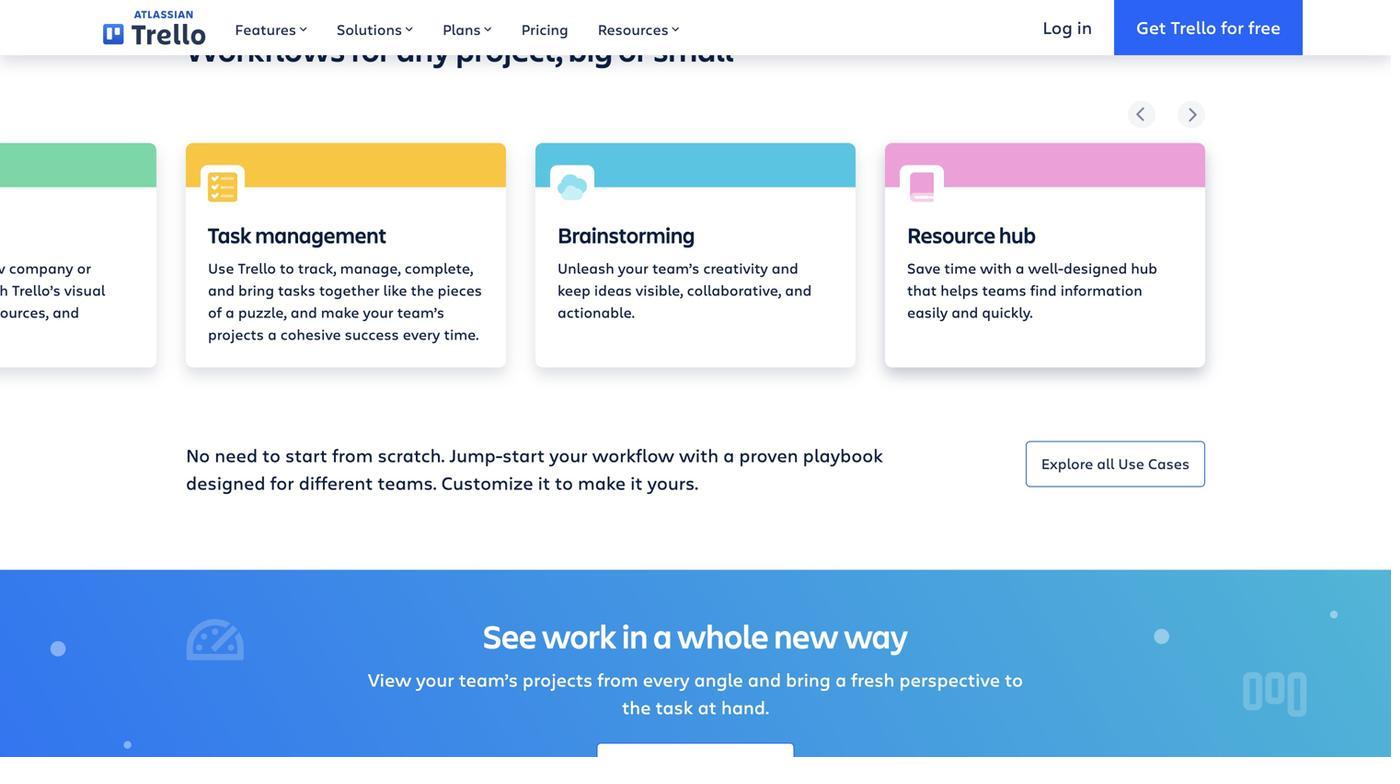Task type: locate. For each thing, give the bounding box(es) containing it.
0 vertical spatial team's
[[652, 258, 700, 278]]

make down workflow
[[578, 470, 626, 495]]

0 horizontal spatial from
[[332, 443, 373, 467]]

every up task
[[643, 667, 690, 692]]

helps
[[941, 280, 978, 300]]

make
[[321, 302, 359, 322], [578, 470, 626, 495]]

visible,
[[636, 280, 683, 300]]

fresh
[[851, 667, 895, 692]]

in left action
[[242, 1, 257, 20]]

success
[[345, 324, 399, 344]]

in for log in
[[1077, 15, 1092, 39]]

in
[[242, 1, 257, 20], [1077, 15, 1092, 39], [622, 614, 648, 658]]

use for all
[[1118, 453, 1144, 473]]

0 vertical spatial hub
[[999, 220, 1036, 249]]

small
[[653, 27, 734, 71]]

1 vertical spatial use
[[1118, 453, 1144, 473]]

a right of
[[225, 302, 234, 322]]

in inside trello in action workflows for any project, big or small
[[242, 1, 257, 20]]

0 vertical spatial the
[[411, 280, 434, 300]]

from down the work
[[597, 667, 638, 692]]

your inside see work in a whole new way view your team's projects from every angle and bring a fresh perspective to the task at hand.
[[416, 667, 454, 692]]

pricing
[[521, 19, 568, 39]]

and up hand.
[[748, 667, 781, 692]]

proven
[[739, 443, 798, 467]]

1 horizontal spatial bring
[[786, 667, 831, 692]]

use inside task management use trello to track, manage, complete, and bring tasks together like the pieces of a puzzle, and make your team's projects a cohesive success every time.
[[208, 258, 234, 278]]

0 horizontal spatial team's
[[397, 302, 444, 322]]

the left task
[[622, 695, 651, 720]]

0 vertical spatial bring
[[238, 280, 274, 300]]

atlassian trello image
[[103, 10, 206, 45]]

your left workflow
[[549, 443, 588, 467]]

use down task
[[208, 258, 234, 278]]

your up ideas
[[618, 258, 649, 278]]

projects inside see work in a whole new way view your team's projects from every angle and bring a fresh perspective to the task at hand.
[[523, 667, 593, 692]]

bring
[[238, 280, 274, 300], [786, 667, 831, 692]]

projects down the work
[[523, 667, 593, 692]]

teams.
[[378, 470, 437, 495]]

0 horizontal spatial bring
[[238, 280, 274, 300]]

and inside see work in a whole new way view your team's projects from every angle and bring a fresh perspective to the task at hand.
[[748, 667, 781, 692]]

0 horizontal spatial every
[[403, 324, 440, 344]]

1 horizontal spatial use
[[1118, 453, 1144, 473]]

it right 'customize'
[[538, 470, 550, 495]]

together
[[319, 280, 380, 300]]

for left different
[[270, 470, 294, 495]]

trello in action workflows for any project, big or small
[[186, 1, 734, 71]]

2 start from the left
[[503, 443, 545, 467]]

1 vertical spatial from
[[597, 667, 638, 692]]

features
[[235, 19, 296, 39]]

1 vertical spatial team's
[[397, 302, 444, 322]]

0 vertical spatial designed
[[1064, 258, 1127, 278]]

1 vertical spatial with
[[679, 443, 719, 467]]

2 horizontal spatial team's
[[652, 258, 700, 278]]

a left proven
[[723, 443, 735, 467]]

the inside task management use trello to track, manage, complete, and bring tasks together like the pieces of a puzzle, and make your team's projects a cohesive success every time.
[[411, 280, 434, 300]]

0 horizontal spatial in
[[242, 1, 257, 20]]

0 horizontal spatial projects
[[208, 324, 264, 344]]

0 vertical spatial make
[[321, 302, 359, 322]]

customize
[[441, 470, 533, 495]]

1 vertical spatial bring
[[786, 667, 831, 692]]

1 horizontal spatial from
[[597, 667, 638, 692]]

0 horizontal spatial start
[[285, 443, 328, 467]]

designed
[[1064, 258, 1127, 278], [186, 470, 266, 495]]

from
[[332, 443, 373, 467], [597, 667, 638, 692]]

management
[[255, 220, 387, 249]]

like
[[383, 280, 407, 300]]

to right perspective
[[1005, 667, 1023, 692]]

0 vertical spatial every
[[403, 324, 440, 344]]

1 horizontal spatial hub
[[1131, 258, 1157, 278]]

projects inside task management use trello to track, manage, complete, and bring tasks together like the pieces of a puzzle, and make your team's projects a cohesive success every time.
[[208, 324, 264, 344]]

a
[[1016, 258, 1025, 278], [225, 302, 234, 322], [268, 324, 277, 344], [723, 443, 735, 467], [653, 614, 672, 658], [835, 667, 847, 692]]

1 vertical spatial designed
[[186, 470, 266, 495]]

1 horizontal spatial team's
[[459, 667, 518, 692]]

and inside resource hub save time with a well-designed hub that helps teams find information easily and quickly.
[[952, 302, 978, 322]]

0 horizontal spatial the
[[411, 280, 434, 300]]

trello
[[186, 1, 238, 20], [1171, 15, 1217, 39], [238, 258, 276, 278]]

a left well-
[[1016, 258, 1025, 278]]

0 vertical spatial from
[[332, 443, 373, 467]]

with up teams
[[980, 258, 1012, 278]]

the
[[411, 280, 434, 300], [622, 695, 651, 720]]

the right like
[[411, 280, 434, 300]]

get trello for free link
[[1114, 0, 1303, 55]]

1 horizontal spatial projects
[[523, 667, 593, 692]]

1 vertical spatial hub
[[1131, 258, 1157, 278]]

1 horizontal spatial make
[[578, 470, 626, 495]]

designed up information
[[1064, 258, 1127, 278]]

team's inside brainstorming unleash your team's creativity and keep ideas visible, collaborative, and actionable.
[[652, 258, 700, 278]]

0 horizontal spatial make
[[321, 302, 359, 322]]

hub up information
[[1131, 258, 1157, 278]]

bring inside see work in a whole new way view your team's projects from every angle and bring a fresh perspective to the task at hand.
[[786, 667, 831, 692]]

task
[[656, 695, 693, 720]]

a inside resource hub save time with a well-designed hub that helps teams find information easily and quickly.
[[1016, 258, 1025, 278]]

with
[[980, 258, 1012, 278], [679, 443, 719, 467]]

projects
[[208, 324, 264, 344], [523, 667, 593, 692]]

teams
[[982, 280, 1027, 300]]

1 horizontal spatial with
[[980, 258, 1012, 278]]

in inside see work in a whole new way view your team's projects from every angle and bring a fresh perspective to the task at hand.
[[622, 614, 648, 658]]

no
[[186, 443, 210, 467]]

0 horizontal spatial hub
[[999, 220, 1036, 249]]

0 vertical spatial use
[[208, 258, 234, 278]]

see
[[483, 614, 537, 658]]

in right log on the right
[[1077, 15, 1092, 39]]

1 vertical spatial the
[[622, 695, 651, 720]]

0 horizontal spatial for
[[270, 470, 294, 495]]

your right view
[[416, 667, 454, 692]]

team's down like
[[397, 302, 444, 322]]

1 horizontal spatial the
[[622, 695, 651, 720]]

1 horizontal spatial designed
[[1064, 258, 1127, 278]]

ideas
[[594, 280, 632, 300]]

next image
[[1178, 101, 1205, 128]]

0 vertical spatial with
[[980, 258, 1012, 278]]

it down workflow
[[630, 470, 643, 495]]

use right all
[[1118, 453, 1144, 473]]

0 vertical spatial projects
[[208, 324, 264, 344]]

in for trello in action workflows for any project, big or small
[[242, 1, 257, 20]]

to inside see work in a whole new way view your team's projects from every angle and bring a fresh perspective to the task at hand.
[[1005, 667, 1023, 692]]

1 horizontal spatial in
[[622, 614, 648, 658]]

bring up the puzzle,
[[238, 280, 274, 300]]

1 horizontal spatial start
[[503, 443, 545, 467]]

and right collaborative,
[[785, 280, 812, 300]]

0 horizontal spatial designed
[[186, 470, 266, 495]]

team's up visible,
[[652, 258, 700, 278]]

with up yours.
[[679, 443, 719, 467]]

the inside see work in a whole new way view your team's projects from every angle and bring a fresh perspective to the task at hand.
[[622, 695, 651, 720]]

bring inside task management use trello to track, manage, complete, and bring tasks together like the pieces of a puzzle, and make your team's projects a cohesive success every time.
[[238, 280, 274, 300]]

big
[[568, 27, 613, 71]]

every inside see work in a whole new way view your team's projects from every angle and bring a fresh perspective to the task at hand.
[[643, 667, 690, 692]]

to
[[280, 258, 294, 278], [262, 443, 281, 467], [555, 470, 573, 495], [1005, 667, 1023, 692]]

designed down need
[[186, 470, 266, 495]]

task
[[208, 220, 252, 249]]

that
[[907, 280, 937, 300]]

from up different
[[332, 443, 373, 467]]

for
[[1221, 15, 1244, 39], [350, 27, 391, 71], [270, 470, 294, 495]]

start up 'customize'
[[503, 443, 545, 467]]

team's down 'see'
[[459, 667, 518, 692]]

at
[[698, 695, 717, 720]]

projects down of
[[208, 324, 264, 344]]

make down together
[[321, 302, 359, 322]]

trello down task
[[238, 258, 276, 278]]

0 horizontal spatial with
[[679, 443, 719, 467]]

view
[[368, 667, 411, 692]]

workflows
[[186, 27, 345, 71]]

0 horizontal spatial use
[[208, 258, 234, 278]]

1 vertical spatial every
[[643, 667, 690, 692]]

in right the work
[[622, 614, 648, 658]]

your inside task management use trello to track, manage, complete, and bring tasks together like the pieces of a puzzle, and make your team's projects a cohesive success every time.
[[363, 302, 394, 322]]

project,
[[456, 27, 563, 71]]

2 vertical spatial team's
[[459, 667, 518, 692]]

use
[[208, 258, 234, 278], [1118, 453, 1144, 473]]

hub
[[999, 220, 1036, 249], [1131, 258, 1157, 278]]

1 vertical spatial make
[[578, 470, 626, 495]]

and down 'helps' in the top of the page
[[952, 302, 978, 322]]

tasks
[[278, 280, 315, 300]]

hub up well-
[[999, 220, 1036, 249]]

start up different
[[285, 443, 328, 467]]

and
[[772, 258, 798, 278], [208, 280, 235, 300], [785, 280, 812, 300], [291, 302, 317, 322], [952, 302, 978, 322], [748, 667, 781, 692]]

for left free
[[1221, 15, 1244, 39]]

trello inside trello in action workflows for any project, big or small
[[186, 1, 238, 20]]

0 horizontal spatial it
[[538, 470, 550, 495]]

bring down the new
[[786, 667, 831, 692]]

from inside see work in a whole new way view your team's projects from every angle and bring a fresh perspective to the task at hand.
[[597, 667, 638, 692]]

to up the tasks
[[280, 258, 294, 278]]

trello up workflows
[[186, 1, 238, 20]]

use inside the explore all use cases "link"
[[1118, 453, 1144, 473]]

work
[[542, 614, 617, 658]]

yours.
[[647, 470, 698, 495]]

1 horizontal spatial every
[[643, 667, 690, 692]]

1 horizontal spatial it
[[630, 470, 643, 495]]

a left 'whole'
[[653, 614, 672, 658]]

your up success
[[363, 302, 394, 322]]

pieces
[[438, 280, 482, 300]]

solutions button
[[322, 0, 428, 55]]

resource
[[907, 220, 996, 249]]

it
[[538, 470, 550, 495], [630, 470, 643, 495]]

every
[[403, 324, 440, 344], [643, 667, 690, 692]]

2 horizontal spatial in
[[1077, 15, 1092, 39]]

every left time.
[[403, 324, 440, 344]]

for left any
[[350, 27, 391, 71]]

1 vertical spatial projects
[[523, 667, 593, 692]]

different
[[299, 470, 373, 495]]

1 horizontal spatial for
[[350, 27, 391, 71]]

explore
[[1041, 453, 1093, 473]]



Task type: describe. For each thing, give the bounding box(es) containing it.
a left fresh on the bottom right of the page
[[835, 667, 847, 692]]

creativity
[[703, 258, 768, 278]]

team's inside see work in a whole new way view your team's projects from every angle and bring a fresh perspective to the task at hand.
[[459, 667, 518, 692]]

or
[[618, 27, 648, 71]]

log in link
[[1021, 0, 1114, 55]]

explore all use cases link
[[1026, 441, 1205, 487]]

solutions
[[337, 19, 402, 39]]

save
[[907, 258, 941, 278]]

for inside no need to start from scratch. jump-start your workflow with a proven playbook designed for different teams. customize it to make it yours.
[[270, 470, 294, 495]]

and up of
[[208, 280, 235, 300]]

any
[[396, 27, 450, 71]]

find
[[1030, 280, 1057, 300]]

a down the puzzle,
[[268, 324, 277, 344]]

collaborative,
[[687, 280, 781, 300]]

action
[[261, 1, 314, 20]]

plans
[[443, 19, 481, 39]]

from inside no need to start from scratch. jump-start your workflow with a proven playbook designed for different teams. customize it to make it yours.
[[332, 443, 373, 467]]

cohesive
[[280, 324, 341, 344]]

make inside task management use trello to track, manage, complete, and bring tasks together like the pieces of a puzzle, and make your team's projects a cohesive success every time.
[[321, 302, 359, 322]]

with inside no need to start from scratch. jump-start your workflow with a proven playbook designed for different teams. customize it to make it yours.
[[679, 443, 719, 467]]

trello inside task management use trello to track, manage, complete, and bring tasks together like the pieces of a puzzle, and make your team's projects a cohesive success every time.
[[238, 258, 276, 278]]

get
[[1136, 15, 1166, 39]]

time.
[[444, 324, 479, 344]]

track,
[[298, 258, 336, 278]]

angle
[[694, 667, 743, 692]]

well-
[[1028, 258, 1064, 278]]

use for management
[[208, 258, 234, 278]]

hand.
[[721, 695, 769, 720]]

see work in a whole new way view your team's projects from every angle and bring a fresh perspective to the task at hand.
[[368, 614, 1023, 720]]

get trello for free
[[1136, 15, 1281, 39]]

all
[[1097, 453, 1115, 473]]

team's inside task management use trello to track, manage, complete, and bring tasks together like the pieces of a puzzle, and make your team's projects a cohesive success every time.
[[397, 302, 444, 322]]

need
[[215, 443, 258, 467]]

unleash
[[558, 258, 614, 278]]

with inside resource hub save time with a well-designed hub that helps teams find information easily and quickly.
[[980, 258, 1012, 278]]

plans button
[[428, 0, 507, 55]]

puzzle,
[[238, 302, 287, 322]]

1 it from the left
[[538, 470, 550, 495]]

resources button
[[583, 0, 694, 55]]

time
[[944, 258, 976, 278]]

log in
[[1043, 15, 1092, 39]]

to inside task management use trello to track, manage, complete, and bring tasks together like the pieces of a puzzle, and make your team's projects a cohesive success every time.
[[280, 258, 294, 278]]

manage,
[[340, 258, 401, 278]]

brainstorming
[[558, 220, 695, 249]]

previous image
[[1128, 101, 1156, 128]]

pricing link
[[507, 0, 583, 55]]

cases
[[1148, 453, 1190, 473]]

explore all use cases
[[1041, 453, 1190, 473]]

to right need
[[262, 443, 281, 467]]

information
[[1061, 280, 1143, 300]]

actionable.
[[558, 302, 635, 322]]

to right 'customize'
[[555, 470, 573, 495]]

perspective
[[899, 667, 1000, 692]]

and right the 'creativity'
[[772, 258, 798, 278]]

complete,
[[405, 258, 473, 278]]

and up cohesive
[[291, 302, 317, 322]]

keep
[[558, 280, 591, 300]]

designed inside no need to start from scratch. jump-start your workflow with a proven playbook designed for different teams. customize it to make it yours.
[[186, 470, 266, 495]]

task management use trello to track, manage, complete, and bring tasks together like the pieces of a puzzle, and make your team's projects a cohesive success every time.
[[208, 220, 482, 344]]

way
[[844, 614, 908, 658]]

make inside no need to start from scratch. jump-start your workflow with a proven playbook designed for different teams. customize it to make it yours.
[[578, 470, 626, 495]]

a inside no need to start from scratch. jump-start your workflow with a proven playbook designed for different teams. customize it to make it yours.
[[723, 443, 735, 467]]

2 it from the left
[[630, 470, 643, 495]]

free
[[1248, 15, 1281, 39]]

no need to start from scratch. jump-start your workflow with a proven playbook designed for different teams. customize it to make it yours.
[[186, 443, 883, 495]]

your inside no need to start from scratch. jump-start your workflow with a proven playbook designed for different teams. customize it to make it yours.
[[549, 443, 588, 467]]

features button
[[220, 0, 322, 55]]

every inside task management use trello to track, manage, complete, and bring tasks together like the pieces of a puzzle, and make your team's projects a cohesive success every time.
[[403, 324, 440, 344]]

playbook
[[803, 443, 883, 467]]

1 start from the left
[[285, 443, 328, 467]]

for inside trello in action workflows for any project, big or small
[[350, 27, 391, 71]]

your inside brainstorming unleash your team's creativity and keep ideas visible, collaborative, and actionable.
[[618, 258, 649, 278]]

trello right get
[[1171, 15, 1217, 39]]

log
[[1043, 15, 1073, 39]]

easily
[[907, 302, 948, 322]]

brainstorming unleash your team's creativity and keep ideas visible, collaborative, and actionable.
[[558, 220, 812, 322]]

new
[[774, 614, 839, 658]]

quickly.
[[982, 302, 1033, 322]]

whole
[[677, 614, 769, 658]]

designed inside resource hub save time with a well-designed hub that helps teams find information easily and quickly.
[[1064, 258, 1127, 278]]

2 horizontal spatial for
[[1221, 15, 1244, 39]]

jump-
[[449, 443, 503, 467]]

resources
[[598, 19, 669, 39]]

of
[[208, 302, 222, 322]]

resource hub save time with a well-designed hub that helps teams find information easily and quickly.
[[907, 220, 1157, 322]]

workflow
[[592, 443, 674, 467]]

scratch.
[[378, 443, 445, 467]]



Task type: vqa. For each thing, say whether or not it's contained in the screenshot.
apps
no



